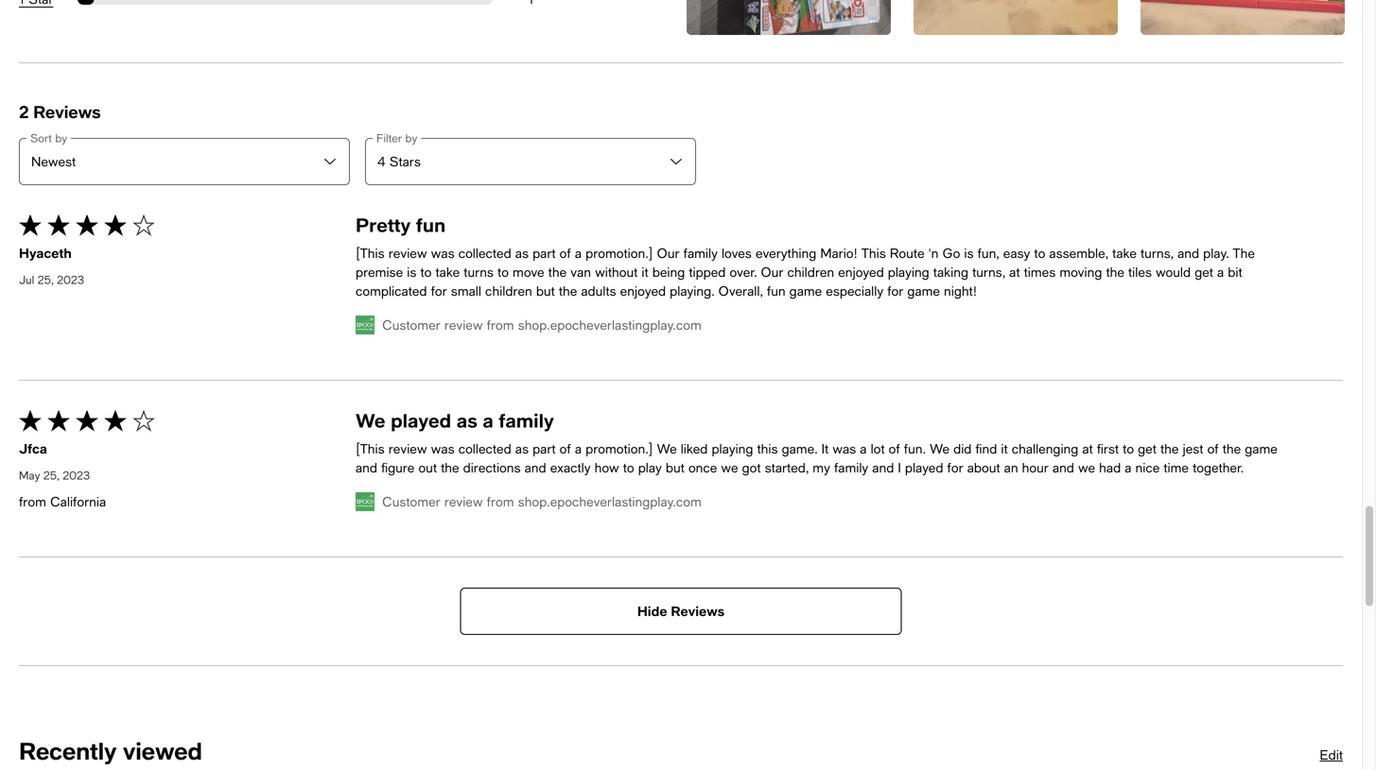 Task type: describe. For each thing, give the bounding box(es) containing it.
route
[[890, 245, 925, 261]]

1 vertical spatial take
[[436, 264, 460, 280]]

did
[[954, 441, 972, 457]]

1 vertical spatial as
[[457, 409, 478, 432]]

review submitted on jul 25, 2023 element
[[19, 270, 333, 289]]

especially
[[826, 283, 884, 299]]

0 vertical spatial turns,
[[1141, 245, 1174, 261]]

complicated
[[356, 283, 427, 299]]

for inside the we played as a family [this review was collected as part of a promotion.] we liked playing this game. it was a lot of fun. we did find it challenging at first to get the jest of the game and figure out the directions and exactly how to play but once we got started, my family and i played for about an hour and we had a nice time together.
[[947, 460, 964, 476]]

play.
[[1203, 245, 1229, 261]]

the right the out
[[441, 460, 459, 476]]

but inside pretty fun [this review was collected as part of a promotion.] our family loves everything mario! this route 'n go is fun, easy to assemble, take turns, and play. the premise is to take turns to move the van without it being tipped over.  our children enjoyed playing taking turns, at times moving the tiles would get a bit complicated for small children but the adults enjoyed playing.  overall, fun game especially for game night!
[[536, 283, 555, 299]]

from down may
[[19, 494, 46, 510]]

2023 for pretty fun
[[57, 273, 84, 286]]

edit
[[1320, 748, 1343, 763]]

playing.
[[670, 283, 715, 299]]

hide reviews button
[[460, 588, 902, 635]]

and left i
[[872, 460, 894, 476]]

pretty
[[356, 214, 411, 236]]

small
[[451, 283, 481, 299]]

1 horizontal spatial for
[[887, 283, 904, 299]]

find
[[976, 441, 997, 457]]

about
[[967, 460, 1000, 476]]

nice
[[1136, 460, 1160, 476]]

challenging
[[1012, 441, 1079, 457]]

hour
[[1022, 460, 1049, 476]]

night!
[[944, 283, 977, 299]]

easy
[[1003, 245, 1030, 261]]

from california
[[19, 494, 106, 510]]

0 horizontal spatial children
[[485, 283, 532, 299]]

hyaceth
[[19, 245, 72, 261]]

viewed
[[123, 737, 202, 766]]

progressbar image
[[78, 0, 94, 5]]

to right first
[[1123, 441, 1134, 457]]

2 we from the left
[[1078, 460, 1095, 476]]

reviews for hide reviews
[[671, 604, 725, 619]]

review inside the we played as a family [this review was collected as part of a promotion.] we liked playing this game. it was a lot of fun. we did find it challenging at first to get the jest of the game and figure out the directions and exactly how to play but once we got started, my family and i played for about an hour and we had a nice time together.
[[389, 441, 427, 457]]

it inside the we played as a family [this review was collected as part of a promotion.] we liked playing this game. it was a lot of fun. we did find it challenging at first to get the jest of the game and figure out the directions and exactly how to play but once we got started, my family and i played for about an hour and we had a nice time together.
[[1001, 441, 1008, 457]]

lot
[[871, 441, 885, 457]]

was up the out
[[431, 441, 455, 457]]

1 horizontal spatial take
[[1113, 245, 1137, 261]]

and left figure
[[356, 460, 377, 476]]

at inside the we played as a family [this review was collected as part of a promotion.] we liked playing this game. it was a lot of fun. we did find it challenging at first to get the jest of the game and figure out the directions and exactly how to play but once we got started, my family and i played for about an hour and we had a nice time together.
[[1082, 441, 1093, 457]]

first
[[1097, 441, 1119, 457]]

0 vertical spatial fun
[[416, 214, 446, 236]]

taking
[[933, 264, 969, 280]]

time
[[1164, 460, 1189, 476]]

without
[[595, 264, 638, 280]]

jfca
[[19, 441, 47, 457]]

2                 reviews
[[19, 102, 101, 122]]

van
[[571, 264, 591, 280]]

the up together.
[[1223, 441, 1241, 457]]

'n
[[929, 245, 939, 261]]

0 vertical spatial played
[[391, 409, 451, 432]]

of right lot
[[889, 441, 900, 457]]

pretty fun [this review was collected as part of a promotion.] our family loves everything mario! this route 'n go is fun, easy to assemble, take turns, and play. the premise is to take turns to move the van without it being tipped over.  our children enjoyed playing taking turns, at times moving the tiles would get a bit complicated for small children but the adults enjoyed playing.  overall, fun game especially for game night!
[[356, 214, 1255, 299]]

hide reviews
[[637, 604, 725, 619]]

times
[[1024, 264, 1056, 280]]

was right it
[[833, 441, 856, 457]]

0 horizontal spatial we
[[356, 409, 385, 432]]

get inside pretty fun [this review was collected as part of a promotion.] our family loves everything mario! this route 'n go is fun, easy to assemble, take turns, and play. the premise is to take turns to move the van without it being tipped over.  our children enjoyed playing taking turns, at times moving the tiles would get a bit complicated for small children but the adults enjoyed playing.  overall, fun game especially for game night!
[[1195, 264, 1214, 280]]

game.
[[782, 441, 818, 457]]

the down van
[[559, 283, 577, 299]]

1 horizontal spatial game
[[908, 283, 940, 299]]

shop.epocheverlastingplay.com for was
[[518, 317, 702, 333]]

1 horizontal spatial played
[[905, 460, 944, 476]]

it
[[822, 441, 829, 457]]

exactly
[[550, 460, 591, 476]]

playing inside pretty fun [this review was collected as part of a promotion.] our family loves everything mario! this route 'n go is fun, easy to assemble, take turns, and play. the premise is to take turns to move the van without it being tipped over.  our children enjoyed playing taking turns, at times moving the tiles would get a bit complicated for small children but the adults enjoyed playing.  overall, fun game especially for game night!
[[888, 264, 930, 280]]

how
[[595, 460, 619, 476]]

this
[[861, 245, 886, 261]]

everything
[[756, 245, 817, 261]]

would
[[1156, 264, 1191, 280]]

my
[[813, 460, 830, 476]]

figure
[[381, 460, 415, 476]]

turns
[[464, 264, 494, 280]]

assemble,
[[1049, 245, 1109, 261]]

0 horizontal spatial for
[[431, 283, 447, 299]]

at inside pretty fun [this review was collected as part of a promotion.] our family loves everything mario! this route 'n go is fun, easy to assemble, take turns, and play. the premise is to take turns to move the van without it being tipped over.  our children enjoyed playing taking turns, at times moving the tiles would get a bit complicated for small children but the adults enjoyed playing.  overall, fun game especially for game night!
[[1009, 264, 1020, 280]]

0 horizontal spatial our
[[657, 245, 680, 261]]

progressbar progress bar
[[78, 0, 493, 5]]

customer for [this
[[382, 317, 440, 333]]

hide
[[637, 604, 667, 619]]

1 horizontal spatial is
[[964, 245, 974, 261]]

loves
[[722, 245, 752, 261]]

customer review from shop.epocheverlastingplay.com for was
[[382, 317, 702, 333]]

had
[[1099, 460, 1121, 476]]

jul
[[19, 273, 34, 286]]

25, for pretty fun
[[38, 273, 54, 286]]

together.
[[1193, 460, 1244, 476]]

of up together.
[[1208, 441, 1219, 457]]

tiles
[[1128, 264, 1152, 280]]

and inside pretty fun [this review was collected as part of a promotion.] our family loves everything mario! this route 'n go is fun, easy to assemble, take turns, and play. the premise is to take turns to move the van without it being tipped over.  our children enjoyed playing taking turns, at times moving the tiles would get a bit complicated for small children but the adults enjoyed playing.  overall, fun game especially for game night!
[[1178, 245, 1200, 261]]

promotion.] inside pretty fun [this review was collected as part of a promotion.] our family loves everything mario! this route 'n go is fun, easy to assemble, take turns, and play. the premise is to take turns to move the van without it being tipped over.  our children enjoyed playing taking turns, at times moving the tiles would get a bit complicated for small children but the adults enjoyed playing.  overall, fun game especially for game night!
[[586, 245, 653, 261]]

review down small
[[444, 317, 483, 333]]

1 vertical spatial family
[[499, 409, 554, 432]]

review inside pretty fun [this review was collected as part of a promotion.] our family loves everything mario! this route 'n go is fun, easy to assemble, take turns, and play. the premise is to take turns to move the van without it being tipped over.  our children enjoyed playing taking turns, at times moving the tiles would get a bit complicated for small children but the adults enjoyed playing.  overall, fun game especially for game night!
[[389, 245, 427, 261]]

the left tiles
[[1106, 264, 1125, 280]]

being
[[652, 264, 685, 280]]

1 we from the left
[[721, 460, 738, 476]]

shop.epocheverlastingplay.com image
[[356, 316, 375, 335]]

0 horizontal spatial game
[[790, 283, 822, 299]]

game inside the we played as a family [this review was collected as part of a promotion.] we liked playing this game. it was a lot of fun. we did find it challenging at first to get the jest of the game and figure out the directions and exactly how to play but once we got started, my family and i played for about an hour and we had a nice time together.
[[1245, 441, 1278, 457]]

fun.
[[904, 441, 926, 457]]

get inside the we played as a family [this review was collected as part of a promotion.] we liked playing this game. it was a lot of fun. we did find it challenging at first to get the jest of the game and figure out the directions and exactly how to play but once we got started, my family and i played for about an hour and we had a nice time together.
[[1138, 441, 1157, 457]]



Task type: vqa. For each thing, say whether or not it's contained in the screenshot.
Color Swatch White element on the top right
no



Task type: locate. For each thing, give the bounding box(es) containing it.
go
[[943, 245, 960, 261]]

part
[[533, 245, 556, 261], [533, 441, 556, 457]]

1 horizontal spatial turns,
[[1141, 245, 1174, 261]]

we
[[721, 460, 738, 476], [1078, 460, 1095, 476]]

directions
[[463, 460, 521, 476]]

was up small
[[431, 245, 455, 261]]

2 horizontal spatial we
[[930, 441, 950, 457]]

fun,
[[978, 245, 1000, 261]]

but inside the we played as a family [this review was collected as part of a promotion.] we liked playing this game. it was a lot of fun. we did find it challenging at first to get the jest of the game and figure out the directions and exactly how to play but once we got started, my family and i played for about an hour and we had a nice time together.
[[666, 460, 685, 476]]

promotion.] up without
[[586, 245, 653, 261]]

liked
[[681, 441, 708, 457]]

part inside the we played as a family [this review was collected as part of a promotion.] we liked playing this game. it was a lot of fun. we did find it challenging at first to get the jest of the game and figure out the directions and exactly how to play but once we got started, my family and i played for about an hour and we had a nice time together.
[[533, 441, 556, 457]]

from down directions
[[487, 494, 514, 510]]

take up tiles
[[1113, 245, 1137, 261]]

0 horizontal spatial get
[[1138, 441, 1157, 457]]

an
[[1004, 460, 1018, 476]]

tipped
[[689, 264, 726, 280]]

promotion.] up how
[[586, 441, 653, 457]]

is right "go"
[[964, 245, 974, 261]]

2 vertical spatial family
[[834, 460, 869, 476]]

1 vertical spatial children
[[485, 283, 532, 299]]

got
[[742, 460, 761, 476]]

1 horizontal spatial playing
[[888, 264, 930, 280]]

customer for as
[[382, 494, 440, 510]]

0 vertical spatial shop.epocheverlastingplay.com
[[518, 317, 702, 333]]

customer review from shop.epocheverlastingplay.com down move
[[382, 317, 702, 333]]

fun right "pretty"
[[416, 214, 446, 236]]

1 vertical spatial at
[[1082, 441, 1093, 457]]

of
[[560, 245, 571, 261], [560, 441, 571, 457], [889, 441, 900, 457], [1208, 441, 1219, 457]]

game down "everything"
[[790, 283, 822, 299]]

1 horizontal spatial children
[[787, 264, 834, 280]]

2023 for we played as a family
[[63, 469, 90, 482]]

1 customer from the top
[[382, 317, 440, 333]]

and
[[1178, 245, 1200, 261], [356, 460, 377, 476], [525, 460, 546, 476], [872, 460, 894, 476], [1053, 460, 1074, 476]]

i
[[898, 460, 901, 476]]

turns,
[[1141, 245, 1174, 261], [972, 264, 1006, 280]]

1 vertical spatial enjoyed
[[620, 283, 666, 299]]

shop.epocheverlastingplay.com down adults
[[518, 317, 702, 333]]

0 vertical spatial reviews
[[33, 102, 101, 122]]

playing
[[888, 264, 930, 280], [712, 441, 753, 457]]

reviews for 2                 reviews
[[33, 102, 101, 122]]

1 horizontal spatial family
[[684, 245, 718, 261]]

0 horizontal spatial reviews
[[33, 102, 101, 122]]

this
[[757, 441, 778, 457]]

0 vertical spatial our
[[657, 245, 680, 261]]

0 vertical spatial as
[[515, 245, 529, 261]]

it right find on the bottom of the page
[[1001, 441, 1008, 457]]

1 vertical spatial is
[[407, 264, 417, 280]]

0 vertical spatial playing
[[888, 264, 930, 280]]

children down "everything"
[[787, 264, 834, 280]]

1 vertical spatial but
[[666, 460, 685, 476]]

2023 down hyaceth
[[57, 273, 84, 286]]

0 vertical spatial is
[[964, 245, 974, 261]]

played up the out
[[391, 409, 451, 432]]

0 vertical spatial part
[[533, 245, 556, 261]]

premise
[[356, 264, 403, 280]]

a up directions
[[483, 409, 494, 432]]

bit
[[1228, 264, 1243, 280]]

we
[[356, 409, 385, 432], [657, 441, 677, 457], [930, 441, 950, 457]]

1 vertical spatial 25,
[[43, 469, 59, 482]]

[this up premise
[[356, 245, 385, 261]]

recently
[[19, 737, 116, 766]]

reviews inside button
[[671, 604, 725, 619]]

0 vertical spatial 25,
[[38, 273, 54, 286]]

as inside pretty fun [this review was collected as part of a promotion.] our family loves everything mario! this route 'n go is fun, easy to assemble, take turns, and play. the premise is to take turns to move the van without it being tipped over.  our children enjoyed playing taking turns, at times moving the tiles would get a bit complicated for small children but the adults enjoyed playing.  overall, fun game especially for game night!
[[515, 245, 529, 261]]

0 horizontal spatial but
[[536, 283, 555, 299]]

1 horizontal spatial get
[[1195, 264, 1214, 280]]

get down play. on the right of page
[[1195, 264, 1214, 280]]

turns, up the would
[[1141, 245, 1174, 261]]

2023
[[57, 273, 84, 286], [63, 469, 90, 482]]

25, for we played as a family
[[43, 469, 59, 482]]

it inside pretty fun [this review was collected as part of a promotion.] our family loves everything mario! this route 'n go is fun, easy to assemble, take turns, and play. the premise is to take turns to move the van without it being tipped over.  our children enjoyed playing taking turns, at times moving the tiles would get a bit complicated for small children but the adults enjoyed playing.  overall, fun game especially for game night!
[[642, 264, 649, 280]]

0 vertical spatial promotion.]
[[586, 245, 653, 261]]

1 [this from the top
[[356, 245, 385, 261]]

1 vertical spatial our
[[761, 264, 784, 280]]

to up times
[[1034, 245, 1046, 261]]

2 part from the top
[[533, 441, 556, 457]]

2 customer review from shop.epocheverlastingplay.com from the top
[[382, 494, 702, 510]]

1 horizontal spatial we
[[1078, 460, 1095, 476]]

overall,
[[718, 283, 763, 299]]

1 promotion.] from the top
[[586, 245, 653, 261]]

0 vertical spatial [this
[[356, 245, 385, 261]]

promotion.] inside the we played as a family [this review was collected as part of a promotion.] we liked playing this game. it was a lot of fun. we did find it challenging at first to get the jest of the game and figure out the directions and exactly how to play but once we got started, my family and i played for about an hour and we had a nice time together.
[[586, 441, 653, 457]]

our
[[657, 245, 680, 261], [761, 264, 784, 280]]

over.
[[730, 264, 757, 280]]

1 vertical spatial played
[[905, 460, 944, 476]]

family up directions
[[499, 409, 554, 432]]

a right 'had'
[[1125, 460, 1132, 476]]

1 horizontal spatial our
[[761, 264, 784, 280]]

1 vertical spatial [this
[[356, 441, 385, 457]]

shop.epocheverlastingplay.com down how
[[518, 494, 702, 510]]

1 vertical spatial part
[[533, 441, 556, 457]]

a left bit
[[1217, 264, 1224, 280]]

1 vertical spatial playing
[[712, 441, 753, 457]]

get up nice
[[1138, 441, 1157, 457]]

collected inside pretty fun [this review was collected as part of a promotion.] our family loves everything mario! this route 'n go is fun, easy to assemble, take turns, and play. the premise is to take turns to move the van without it being tipped over.  our children enjoyed playing taking turns, at times moving the tiles would get a bit complicated for small children but the adults enjoyed playing.  overall, fun game especially for game night!
[[458, 245, 511, 261]]

0 vertical spatial children
[[787, 264, 834, 280]]

fun right overall,
[[767, 283, 786, 299]]

2 shop.epocheverlastingplay.com from the top
[[518, 494, 702, 510]]

a up van
[[575, 245, 582, 261]]

0 horizontal spatial take
[[436, 264, 460, 280]]

played
[[391, 409, 451, 432], [905, 460, 944, 476]]

the up the time
[[1161, 441, 1179, 457]]

to
[[1034, 245, 1046, 261], [420, 264, 432, 280], [498, 264, 509, 280], [1123, 441, 1134, 457], [623, 460, 634, 476]]

0 vertical spatial 2023
[[57, 273, 84, 286]]

shop.epocheverlastingplay.com image
[[356, 493, 375, 512]]

we left got
[[721, 460, 738, 476]]

once
[[689, 460, 717, 476]]

reviews right 2 on the top left of the page
[[33, 102, 101, 122]]

but
[[536, 283, 555, 299], [666, 460, 685, 476]]

1 part from the top
[[533, 245, 556, 261]]

0 horizontal spatial enjoyed
[[620, 283, 666, 299]]

family right my
[[834, 460, 869, 476]]

game
[[790, 283, 822, 299], [908, 283, 940, 299], [1245, 441, 1278, 457]]

25, right jul
[[38, 273, 54, 286]]

but down move
[[536, 283, 555, 299]]

and left exactly
[[525, 460, 546, 476]]

playing inside the we played as a family [this review was collected as part of a promotion.] we liked playing this game. it was a lot of fun. we did find it challenging at first to get the jest of the game and figure out the directions and exactly how to play but once we got started, my family and i played for about an hour and we had a nice time together.
[[712, 441, 753, 457]]

1 vertical spatial reviews
[[671, 604, 725, 619]]

25,
[[38, 273, 54, 286], [43, 469, 59, 482]]

1 vertical spatial turns,
[[972, 264, 1006, 280]]

and down challenging
[[1053, 460, 1074, 476]]

play
[[638, 460, 662, 476]]

1 vertical spatial customer
[[382, 494, 440, 510]]

part up move
[[533, 245, 556, 261]]

a
[[575, 245, 582, 261], [1217, 264, 1224, 280], [483, 409, 494, 432], [575, 441, 582, 457], [860, 441, 867, 457], [1125, 460, 1132, 476]]

1 customer review from shop.epocheverlastingplay.com from the top
[[382, 317, 702, 333]]

customer review from shop.epocheverlastingplay.com down exactly
[[382, 494, 702, 510]]

of up exactly
[[560, 441, 571, 457]]

2 horizontal spatial for
[[947, 460, 964, 476]]

collected inside the we played as a family [this review was collected as part of a promotion.] we liked playing this game. it was a lot of fun. we did find it challenging at first to get the jest of the game and figure out the directions and exactly how to play but once we got started, my family and i played for about an hour and we had a nice time together.
[[458, 441, 511, 457]]

2 customer from the top
[[382, 494, 440, 510]]

0 horizontal spatial fun
[[416, 214, 446, 236]]

2 collected from the top
[[458, 441, 511, 457]]

0 horizontal spatial family
[[499, 409, 554, 432]]

started,
[[765, 460, 809, 476]]

at down easy on the top of page
[[1009, 264, 1020, 280]]

jul 25, 2023
[[19, 273, 84, 286]]

at left first
[[1082, 441, 1093, 457]]

california
[[50, 494, 106, 510]]

0 horizontal spatial is
[[407, 264, 417, 280]]

for
[[431, 283, 447, 299], [887, 283, 904, 299], [947, 460, 964, 476]]

0 vertical spatial enjoyed
[[838, 264, 884, 280]]

0 vertical spatial collected
[[458, 245, 511, 261]]

1 horizontal spatial at
[[1082, 441, 1093, 457]]

0 horizontal spatial playing
[[712, 441, 753, 457]]

take up small
[[436, 264, 460, 280]]

1 horizontal spatial but
[[666, 460, 685, 476]]

1 horizontal spatial reviews
[[671, 604, 725, 619]]

1 horizontal spatial enjoyed
[[838, 264, 884, 280]]

review up premise
[[389, 245, 427, 261]]

from down the turns
[[487, 317, 514, 333]]

reviews
[[33, 102, 101, 122], [671, 604, 725, 619]]

1 horizontal spatial it
[[1001, 441, 1008, 457]]

recently viewed
[[19, 737, 202, 766]]

0 horizontal spatial turns,
[[972, 264, 1006, 280]]

mario!
[[820, 245, 858, 261]]

it
[[642, 264, 649, 280], [1001, 441, 1008, 457]]

to right the turns
[[498, 264, 509, 280]]

edit button
[[1301, 746, 1343, 765]]

the left van
[[548, 264, 567, 280]]

adults
[[581, 283, 616, 299]]

from
[[487, 317, 514, 333], [19, 494, 46, 510], [487, 494, 514, 510]]

children down move
[[485, 283, 532, 299]]

we left did
[[930, 441, 950, 457]]

collected up the turns
[[458, 245, 511, 261]]

0 vertical spatial it
[[642, 264, 649, 280]]

25, right may
[[43, 469, 59, 482]]

1 horizontal spatial we
[[657, 441, 677, 457]]

part up exactly
[[533, 441, 556, 457]]

was inside pretty fun [this review was collected as part of a promotion.] our family loves everything mario! this route 'n go is fun, easy to assemble, take turns, and play. the premise is to take turns to move the van without it being tipped over.  our children enjoyed playing taking turns, at times moving the tiles would get a bit complicated for small children but the adults enjoyed playing.  overall, fun game especially for game night!
[[431, 245, 455, 261]]

2
[[19, 102, 29, 122]]

0 vertical spatial customer
[[382, 317, 440, 333]]

jest
[[1183, 441, 1204, 457]]

children
[[787, 264, 834, 280], [485, 283, 532, 299]]

[this
[[356, 245, 385, 261], [356, 441, 385, 457]]

1 vertical spatial 2023
[[63, 469, 90, 482]]

2 promotion.] from the top
[[586, 441, 653, 457]]

game down taking
[[908, 283, 940, 299]]

to up complicated
[[420, 264, 432, 280]]

part inside pretty fun [this review was collected as part of a promotion.] our family loves everything mario! this route 'n go is fun, easy to assemble, take turns, and play. the premise is to take turns to move the van without it being tipped over.  our children enjoyed playing taking turns, at times moving the tiles would get a bit complicated for small children but the adults enjoyed playing.  overall, fun game especially for game night!
[[533, 245, 556, 261]]

as
[[515, 245, 529, 261], [457, 409, 478, 432], [515, 441, 529, 457]]

1 vertical spatial promotion.]
[[586, 441, 653, 457]]

family inside pretty fun [this review was collected as part of a promotion.] our family loves everything mario! this route 'n go is fun, easy to assemble, take turns, and play. the premise is to take turns to move the van without it being tipped over.  our children enjoyed playing taking turns, at times moving the tiles would get a bit complicated for small children but the adults enjoyed playing.  overall, fun game especially for game night!
[[684, 245, 718, 261]]

1 vertical spatial fun
[[767, 283, 786, 299]]

move
[[513, 264, 544, 280]]

was
[[431, 245, 455, 261], [431, 441, 455, 457], [833, 441, 856, 457]]

1 vertical spatial shop.epocheverlastingplay.com
[[518, 494, 702, 510]]

enjoyed
[[838, 264, 884, 280], [620, 283, 666, 299]]

customer review from shop.epocheverlastingplay.com for family
[[382, 494, 702, 510]]

we left 'had'
[[1078, 460, 1095, 476]]

for down did
[[947, 460, 964, 476]]

enjoyed up especially
[[838, 264, 884, 280]]

customer down complicated
[[382, 317, 440, 333]]

1 vertical spatial collected
[[458, 441, 511, 457]]

0 horizontal spatial it
[[642, 264, 649, 280]]

out
[[419, 460, 437, 476]]

collected
[[458, 245, 511, 261], [458, 441, 511, 457]]

our down "everything"
[[761, 264, 784, 280]]

for down route
[[887, 283, 904, 299]]

1 shop.epocheverlastingplay.com from the top
[[518, 317, 702, 333]]

the
[[548, 264, 567, 280], [1106, 264, 1125, 280], [559, 283, 577, 299], [1161, 441, 1179, 457], [1223, 441, 1241, 457], [441, 460, 459, 476]]

at
[[1009, 264, 1020, 280], [1082, 441, 1093, 457]]

customer down figure
[[382, 494, 440, 510]]

0 vertical spatial take
[[1113, 245, 1137, 261]]

1 vertical spatial get
[[1138, 441, 1157, 457]]

2 horizontal spatial game
[[1245, 441, 1278, 457]]

collected up directions
[[458, 441, 511, 457]]

from for we played as a family
[[487, 494, 514, 510]]

a left lot
[[860, 441, 867, 457]]

1 vertical spatial customer review from shop.epocheverlastingplay.com
[[382, 494, 702, 510]]

2023 up california
[[63, 469, 90, 482]]

and up the would
[[1178, 245, 1200, 261]]

reviews right hide
[[671, 604, 725, 619]]

may
[[19, 469, 40, 482]]

2 horizontal spatial family
[[834, 460, 869, 476]]

review down directions
[[444, 494, 483, 510]]

playing down route
[[888, 264, 930, 280]]

2 [this from the top
[[356, 441, 385, 457]]

[this inside the we played as a family [this review was collected as part of a promotion.] we liked playing this game. it was a lot of fun. we did find it challenging at first to get the jest of the game and figure out the directions and exactly how to play but once we got started, my family and i played for about an hour and we had a nice time together.
[[356, 441, 385, 457]]

a up exactly
[[575, 441, 582, 457]]

we up play
[[657, 441, 677, 457]]

but right play
[[666, 460, 685, 476]]

review submitted on may 25, 2023 element
[[19, 466, 333, 485]]

2 vertical spatial as
[[515, 441, 529, 457]]

playing up got
[[712, 441, 753, 457]]

for left small
[[431, 283, 447, 299]]

1 horizontal spatial fun
[[767, 283, 786, 299]]

is up complicated
[[407, 264, 417, 280]]

the
[[1233, 245, 1255, 261]]

we up figure
[[356, 409, 385, 432]]

0 horizontal spatial we
[[721, 460, 738, 476]]

0 vertical spatial but
[[536, 283, 555, 299]]

1 vertical spatial it
[[1001, 441, 1008, 457]]

[this inside pretty fun [this review was collected as part of a promotion.] our family loves everything mario! this route 'n go is fun, easy to assemble, take turns, and play. the premise is to take turns to move the van without it being tipped over.  our children enjoyed playing taking turns, at times moving the tiles would get a bit complicated for small children but the adults enjoyed playing.  overall, fun game especially for game night!
[[356, 245, 385, 261]]

review up figure
[[389, 441, 427, 457]]

0 vertical spatial family
[[684, 245, 718, 261]]

[this up figure
[[356, 441, 385, 457]]

0 horizontal spatial played
[[391, 409, 451, 432]]

0 vertical spatial customer review from shop.epocheverlastingplay.com
[[382, 317, 702, 333]]

shop.epocheverlastingplay.com for family
[[518, 494, 702, 510]]

enjoyed down being
[[620, 283, 666, 299]]

game right jest
[[1245, 441, 1278, 457]]

of up van
[[560, 245, 571, 261]]

0 vertical spatial get
[[1195, 264, 1214, 280]]

family up tipped
[[684, 245, 718, 261]]

may 25, 2023
[[19, 469, 90, 482]]

to left play
[[623, 460, 634, 476]]

turns, down 'fun,'
[[972, 264, 1006, 280]]

0 vertical spatial at
[[1009, 264, 1020, 280]]

our up being
[[657, 245, 680, 261]]

1 collected from the top
[[458, 245, 511, 261]]

from for pretty fun
[[487, 317, 514, 333]]

it left being
[[642, 264, 649, 280]]

we played as a family [this review was collected as part of a promotion.] we liked playing this game. it was a lot of fun. we did find it challenging at first to get the jest of the game and figure out the directions and exactly how to play but once we got started, my family and i played for about an hour and we had a nice time together.
[[356, 409, 1278, 476]]

of inside pretty fun [this review was collected as part of a promotion.] our family loves everything mario! this route 'n go is fun, easy to assemble, take turns, and play. the premise is to take turns to move the van without it being tipped over.  our children enjoyed playing taking turns, at times moving the tiles would get a bit complicated for small children but the adults enjoyed playing.  overall, fun game especially for game night!
[[560, 245, 571, 261]]

moving
[[1060, 264, 1102, 280]]

played down fun.
[[905, 460, 944, 476]]

0 horizontal spatial at
[[1009, 264, 1020, 280]]



